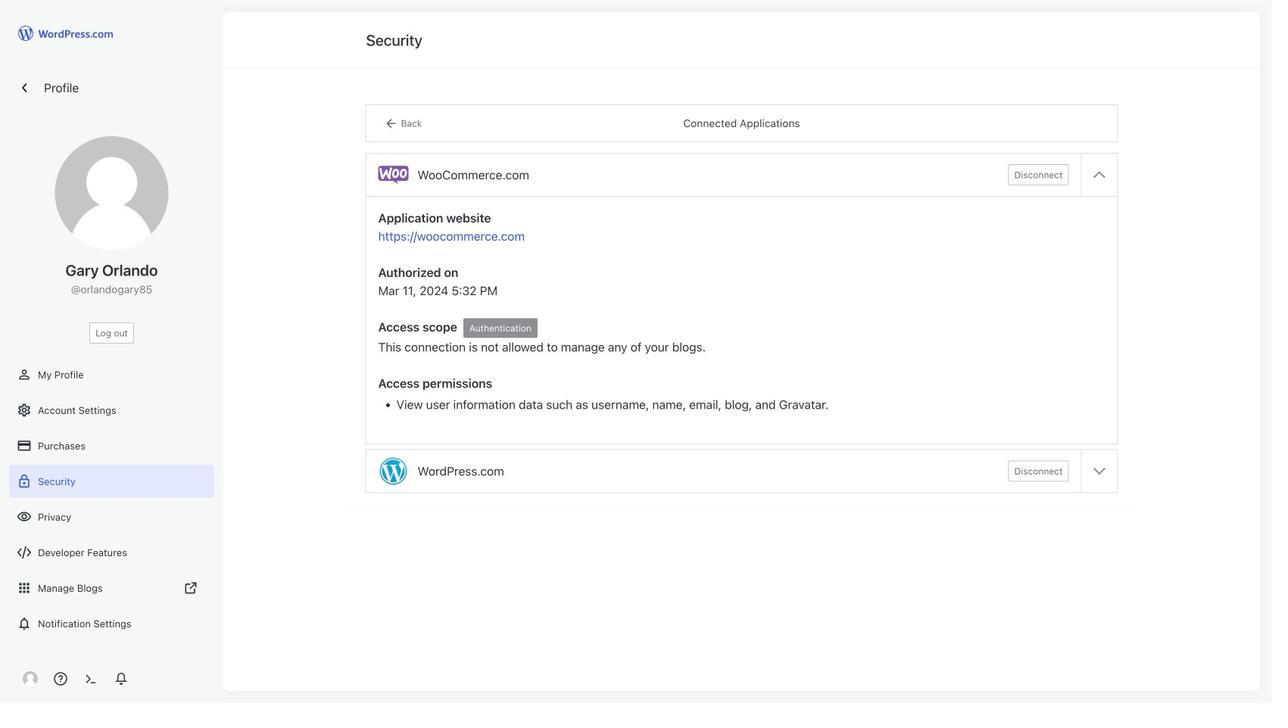 Task type: locate. For each thing, give the bounding box(es) containing it.
gary orlando image
[[55, 136, 168, 250]]

apps image
[[17, 581, 32, 596]]

1 plugin icon image from the top
[[378, 160, 409, 190]]

main content
[[348, 12, 1136, 512]]

plugin icon image
[[378, 160, 409, 190], [378, 456, 409, 487]]

0 vertical spatial plugin icon image
[[378, 160, 409, 190]]

1 vertical spatial plugin icon image
[[378, 456, 409, 487]]

credit_card image
[[17, 438, 32, 454]]

person image
[[17, 367, 32, 382]]

gary orlando image
[[23, 672, 38, 687]]



Task type: describe. For each thing, give the bounding box(es) containing it.
notifications image
[[17, 616, 32, 632]]

settings image
[[17, 403, 32, 418]]

visibility image
[[17, 510, 32, 525]]

lock image
[[17, 474, 32, 489]]

2 plugin icon image from the top
[[378, 456, 409, 487]]



Task type: vqa. For each thing, say whether or not it's contained in the screenshot.
'FREE' in FREE DOMAIN WITH AN ANNUAL PLAN
no



